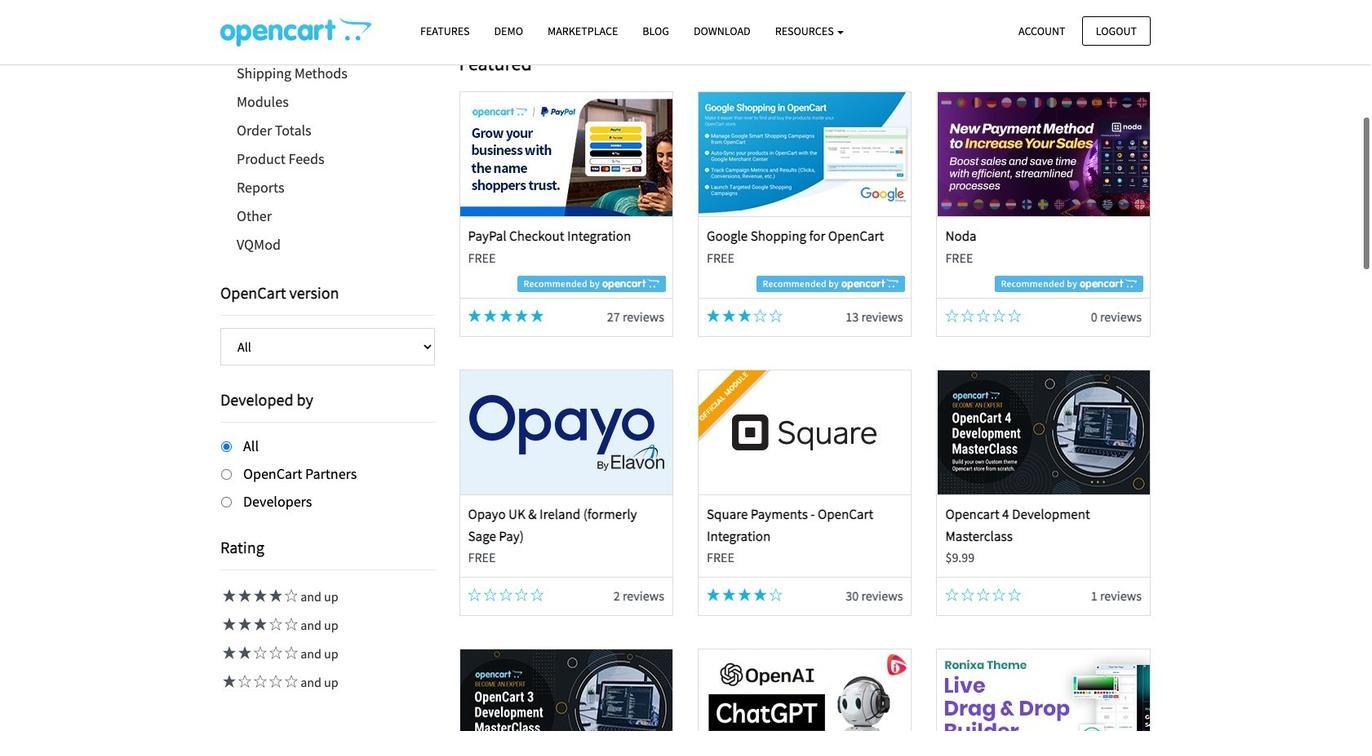 Task type: vqa. For each thing, say whether or not it's contained in the screenshot.
the leftmost "a"
no



Task type: describe. For each thing, give the bounding box(es) containing it.
square payments - opencart integration image
[[699, 371, 911, 495]]

paypal payment gateway image
[[545, 0, 1065, 32]]

opencart 4 development masterclass image
[[937, 371, 1150, 495]]

opencart 3 development masterclass image
[[460, 649, 672, 731]]

google shopping for opencart image
[[699, 93, 911, 217]]



Task type: locate. For each thing, give the bounding box(es) containing it.
chatgpt for opencart image
[[699, 649, 911, 731]]

star light image
[[531, 310, 544, 323], [707, 310, 720, 323], [722, 310, 735, 323], [722, 588, 735, 601], [220, 590, 236, 603], [236, 590, 251, 603], [220, 618, 236, 631], [236, 618, 251, 631], [220, 647, 236, 660], [220, 675, 236, 688]]

noda image
[[937, 93, 1150, 217]]

opencart extensions image
[[220, 17, 371, 47]]

paypal checkout integration image
[[460, 93, 672, 217]]

star light image
[[468, 310, 481, 323], [484, 310, 497, 323], [499, 310, 512, 323], [515, 310, 528, 323], [738, 310, 751, 323], [707, 588, 720, 601], [738, 588, 751, 601], [754, 588, 767, 601], [251, 590, 267, 603], [267, 590, 282, 603], [251, 618, 267, 631], [236, 647, 251, 660]]

opayo uk & ireland (formerly sage pay) image
[[460, 371, 672, 495]]

star light o image
[[754, 310, 767, 323], [769, 310, 782, 323], [992, 310, 1006, 323], [515, 588, 528, 601], [531, 588, 544, 601], [769, 588, 782, 601], [945, 588, 958, 601], [961, 588, 974, 601], [992, 588, 1006, 601], [1008, 588, 1021, 601], [267, 618, 282, 631], [251, 647, 267, 660], [267, 647, 282, 660], [282, 647, 298, 660]]

star light o image
[[945, 310, 958, 323], [961, 310, 974, 323], [977, 310, 990, 323], [1008, 310, 1021, 323], [468, 588, 481, 601], [484, 588, 497, 601], [499, 588, 512, 601], [977, 588, 990, 601], [282, 590, 298, 603], [282, 618, 298, 631], [236, 675, 251, 688], [251, 675, 267, 688], [267, 675, 282, 688], [282, 675, 298, 688]]

ronixa theme - opencart live drag and drop page .. image
[[937, 649, 1150, 731]]

None radio
[[221, 442, 232, 452], [221, 469, 232, 480], [221, 497, 232, 507], [221, 442, 232, 452], [221, 469, 232, 480], [221, 497, 232, 507]]



